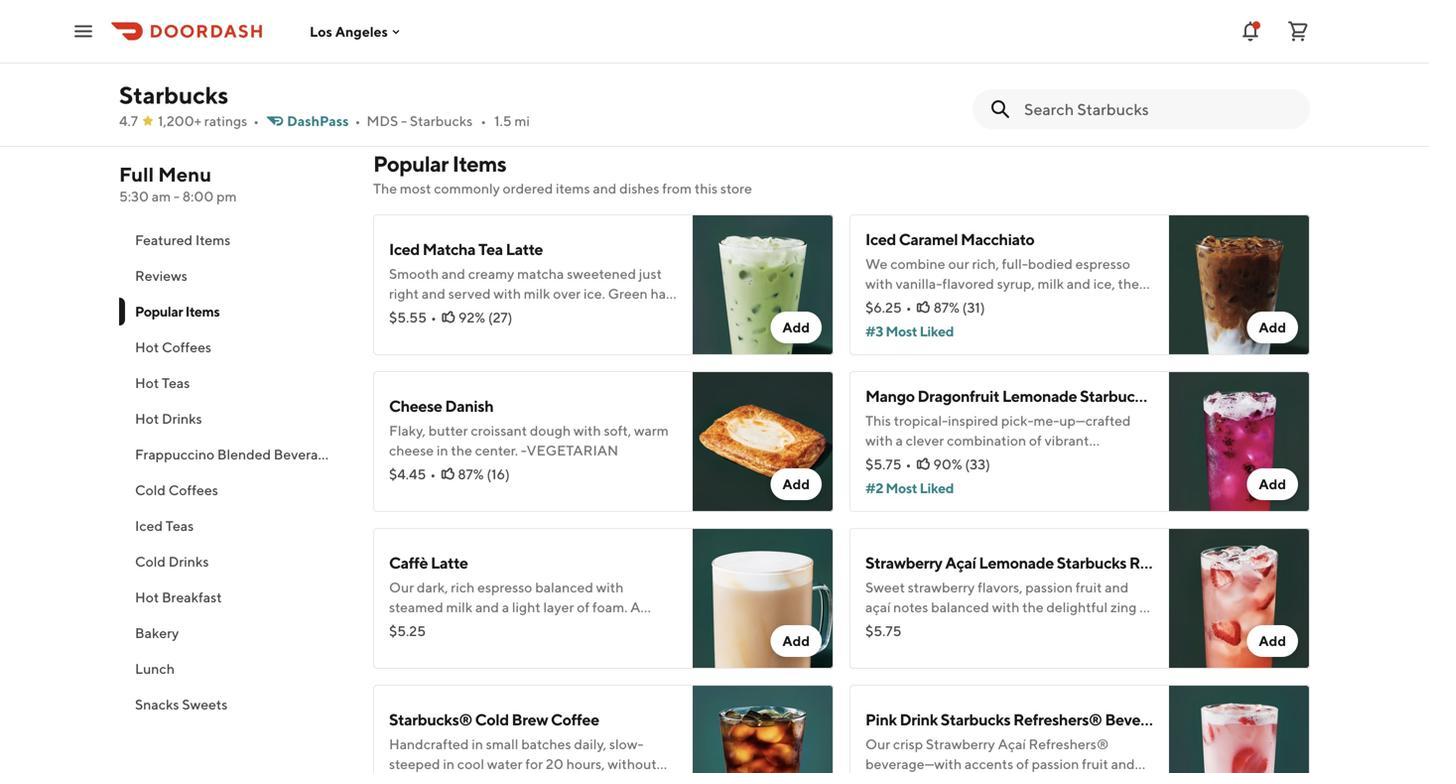 Task type: locate. For each thing, give the bounding box(es) containing it.
refreshers® for strawberry açaí lemonade starbucks refreshers® beverage
[[1130, 554, 1219, 572]]

liked for iced caramel macchiato
[[920, 323, 954, 340]]

items inside "button"
[[196, 232, 231, 248]]

drinks for hot drinks
[[162, 411, 202, 427]]

starbucks® cold brew coffee
[[389, 710, 599, 729]]

an
[[1080, 295, 1095, 312]]

popular items
[[135, 303, 220, 320]]

• right 11/13/23
[[1251, 35, 1256, 49]]

teas for iced teas
[[166, 518, 194, 534]]

rich,
[[973, 256, 1000, 272]]

with up foam.
[[596, 579, 624, 596]]

cheese danish image
[[693, 371, 834, 512]]

starbucks® cold brew coffee image
[[693, 685, 834, 773]]

drinks
[[162, 411, 202, 427], [169, 554, 209, 570]]

ratings
[[204, 113, 247, 129]]

2 vertical spatial cold
[[475, 710, 509, 729]]

iced up the cold drinks
[[135, 518, 163, 534]]

8:00
[[182, 188, 214, 205]]

open menu image
[[71, 19, 95, 43]]

full-
[[1002, 256, 1028, 272]]

#3
[[866, 323, 884, 340]]

coffees inside 'button'
[[169, 482, 218, 498]]

milk
[[1038, 276, 1065, 292], [524, 285, 550, 302], [446, 599, 473, 616]]

2 most from the top
[[886, 480, 918, 496]]

iced up the smooth
[[389, 240, 420, 259]]

• up #2 most liked in the right of the page
[[906, 456, 912, 473]]

0 horizontal spatial 87%
[[458, 466, 484, 483]]

teas down cold coffees
[[166, 518, 194, 534]]

1 horizontal spatial espresso
[[1076, 256, 1131, 272]]

• right $5.55
[[431, 309, 437, 326]]

snacks
[[135, 697, 179, 713]]

los angeles
[[310, 23, 388, 39]]

hot for hot coffees
[[135, 339, 159, 355]]

0 vertical spatial espresso
[[1076, 256, 1131, 272]]

lemonade right açaí
[[979, 554, 1054, 572]]

espresso
[[1076, 256, 1131, 272], [478, 579, 533, 596]]

add button
[[771, 312, 822, 344], [1248, 312, 1299, 344], [771, 469, 822, 500], [1248, 469, 1299, 500], [771, 626, 822, 657], [1248, 626, 1299, 657]]

1 horizontal spatial iced
[[389, 240, 420, 259]]

2 horizontal spatial iced
[[866, 230, 897, 249]]

0 vertical spatial 87%
[[934, 299, 960, 316]]

lemonade right dragonfruit
[[1003, 387, 1078, 406]]

items for featured items
[[196, 232, 231, 248]]

milk down 'bodied'
[[1038, 276, 1065, 292]]

and up an on the top of page
[[1067, 276, 1091, 292]]

1 vertical spatial cold
[[135, 554, 166, 570]]

cold down iced teas
[[135, 554, 166, 570]]

add button for iced caramel macchiato
[[1248, 312, 1299, 344]]

has
[[651, 285, 672, 302]]

lemonade for açaí
[[979, 554, 1054, 572]]

most right #2
[[886, 480, 918, 496]]

cold up iced teas
[[135, 482, 166, 498]]

0 vertical spatial lemonade
[[1003, 387, 1078, 406]]

hot inside hot coffees button
[[135, 339, 159, 355]]

this
[[695, 180, 718, 197]]

87% down the on the bottom left of the page
[[458, 466, 484, 483]]

warm
[[634, 422, 669, 439]]

0 vertical spatial items
[[452, 151, 507, 177]]

iced for caramel
[[866, 230, 897, 249]]

1 horizontal spatial a
[[952, 295, 959, 312]]

1 vertical spatial espresso
[[478, 579, 533, 596]]

1 vertical spatial items
[[196, 232, 231, 248]]

and inside caffè latte our dark, rich espresso balanced with steamed milk and a light layer of foam. a perfect milk-forward warm-up.
[[476, 599, 499, 616]]

teas for hot teas
[[162, 375, 190, 391]]

green
[[608, 285, 648, 302]]

0 vertical spatial a
[[952, 295, 959, 312]]

drizzle
[[1015, 295, 1057, 312]]

add button for cheese danish
[[771, 469, 822, 500]]

1,200+
[[158, 113, 202, 129]]

and down matcha
[[442, 266, 466, 282]]

milk-
[[438, 619, 471, 635]]

add button for strawberry açaí lemonade starbucks refreshers® beverage
[[1248, 626, 1299, 657]]

hot drinks button
[[119, 401, 350, 437]]

0 horizontal spatial popular
[[135, 303, 183, 320]]

liked down '87% (31)'
[[920, 323, 954, 340]]

croissant
[[471, 422, 527, 439]]

latte up matcha
[[506, 240, 543, 259]]

3 hot from the top
[[135, 411, 159, 427]]

with inside the cheese danish flaky, butter croissant dough with soft, warm cheese in the center.   -vegetarian
[[574, 422, 601, 439]]

matcha
[[423, 240, 476, 259]]

0 horizontal spatial -
[[174, 188, 180, 205]]

• right it
[[906, 299, 912, 316]]

2 vertical spatial refreshers®
[[1014, 710, 1103, 729]]

- right center.
[[521, 442, 527, 459]]

1 vertical spatial coffees
[[169, 482, 218, 498]]

lemonade
[[1003, 387, 1078, 406], [979, 554, 1054, 572]]

1 vertical spatial drinks
[[169, 554, 209, 570]]

mds - starbucks • 1.5 mi
[[367, 113, 530, 129]]

1 vertical spatial $5.75
[[866, 623, 902, 639]]

pm
[[217, 188, 237, 205]]

0 vertical spatial drinks
[[162, 411, 202, 427]]

bodied
[[1028, 256, 1073, 272]]

0 items, open order cart image
[[1287, 19, 1311, 43]]

1 liked from the top
[[920, 323, 954, 340]]

1 horizontal spatial popular
[[373, 151, 449, 177]]

beverage for mango dragonfruit lemonade starbucks refreshers® beverage
[[1245, 387, 1312, 406]]

92% (27)
[[459, 309, 513, 326]]

items up commonly
[[452, 151, 507, 177]]

starbucks
[[119, 81, 229, 109], [410, 113, 473, 129], [1080, 387, 1150, 406], [1057, 554, 1127, 572], [941, 710, 1011, 729]]

lemonade for dragonfruit
[[1003, 387, 1078, 406]]

0 vertical spatial -
[[401, 113, 407, 129]]

hot drinks
[[135, 411, 202, 427]]

teas
[[162, 375, 190, 391], [166, 518, 194, 534]]

milk inside iced matcha tea latte smooth and creamy matcha sweetened just right and served with milk over ice. green has never tasted so good.
[[524, 285, 550, 302]]

$5.75 down "strawberry" at the right
[[866, 623, 902, 639]]

beverage for strawberry açaí lemonade starbucks refreshers® beverage
[[1222, 554, 1288, 572]]

iced for teas
[[135, 518, 163, 534]]

with up the vegetarian
[[574, 422, 601, 439]]

iced inside iced matcha tea latte smooth and creamy matcha sweetened just right and served with milk over ice. green has never tasted so good.
[[389, 240, 420, 259]]

add for mango dragonfruit lemonade starbucks refreshers® beverage
[[1259, 476, 1287, 492]]

cold inside 'button'
[[135, 482, 166, 498]]

1 $5.75 from the top
[[866, 456, 902, 473]]

a left (31)
[[952, 295, 959, 312]]

oh-
[[1098, 295, 1120, 312]]

90% (33)
[[934, 456, 991, 473]]

most for iced caramel macchiato
[[886, 323, 918, 340]]

0 horizontal spatial latte
[[431, 554, 468, 572]]

• right $4.45
[[430, 466, 436, 483]]

0 vertical spatial most
[[886, 323, 918, 340]]

4.7
[[119, 113, 138, 129]]

espresso inside caffè latte our dark, rich espresso balanced with steamed milk and a light layer of foam. a perfect milk-forward warm-up.
[[478, 579, 533, 596]]

milk down matcha
[[524, 285, 550, 302]]

latte inside iced matcha tea latte smooth and creamy matcha sweetened just right and served with milk over ice. green has never tasted so good.
[[506, 240, 543, 259]]

1 vertical spatial teas
[[166, 518, 194, 534]]

coffees
[[162, 339, 211, 355], [169, 482, 218, 498]]

am
[[152, 188, 171, 205]]

mds
[[367, 113, 398, 129]]

hot inside hot drinks button
[[135, 411, 159, 427]]

4 hot from the top
[[135, 589, 159, 606]]

hot up hot drinks
[[135, 375, 159, 391]]

drinks up frappuccino
[[162, 411, 202, 427]]

danish
[[445, 397, 494, 416]]

popular for popular items the most commonly ordered items and dishes from this store
[[373, 151, 449, 177]]

Item Search search field
[[1025, 98, 1295, 120]]

0 vertical spatial $5.75
[[866, 456, 902, 473]]

commonly
[[434, 180, 500, 197]]

espresso inside iced caramel macchiato we combine our rich, full-bodied espresso with vanilla-flavored syrup, milk and ice, then top it off with a caramel drizzle for an oh-so- sweet finish.
[[1076, 256, 1131, 272]]

iced inside iced caramel macchiato we combine our rich, full-bodied espresso with vanilla-flavored syrup, milk and ice, then top it off with a caramel drizzle for an oh-so- sweet finish.
[[866, 230, 897, 249]]

1 horizontal spatial 87%
[[934, 299, 960, 316]]

add for caffè latte
[[783, 633, 810, 649]]

sweets
[[182, 697, 228, 713]]

coffees down popular items
[[162, 339, 211, 355]]

coffees for hot coffees
[[162, 339, 211, 355]]

up.
[[564, 619, 584, 635]]

90%
[[934, 456, 963, 473]]

matcha
[[517, 266, 564, 282]]

cold left the brew
[[475, 710, 509, 729]]

cold inside button
[[135, 554, 166, 570]]

frappuccino
[[135, 446, 215, 463]]

iced inside 'button'
[[135, 518, 163, 534]]

2 vertical spatial items
[[185, 303, 220, 320]]

1 vertical spatial latte
[[431, 554, 468, 572]]

1 vertical spatial a
[[502, 599, 509, 616]]

1 vertical spatial popular
[[135, 303, 183, 320]]

$5.25
[[389, 623, 426, 639]]

coffees down frappuccino
[[169, 482, 218, 498]]

hot for hot breakfast
[[135, 589, 159, 606]]

1 vertical spatial 87%
[[458, 466, 484, 483]]

0 vertical spatial cold
[[135, 482, 166, 498]]

1 vertical spatial most
[[886, 480, 918, 496]]

items
[[452, 151, 507, 177], [196, 232, 231, 248], [185, 303, 220, 320]]

espresso up light
[[478, 579, 533, 596]]

•
[[1251, 35, 1256, 49], [253, 113, 259, 129], [355, 113, 361, 129], [481, 113, 487, 129], [906, 299, 912, 316], [431, 309, 437, 326], [906, 456, 912, 473], [430, 466, 436, 483]]

• for $5.75
[[906, 456, 912, 473]]

1 horizontal spatial milk
[[524, 285, 550, 302]]

• left mds
[[355, 113, 361, 129]]

87% for cheese danish
[[458, 466, 484, 483]]

87% (31)
[[934, 299, 986, 316]]

2 vertical spatial beverage
[[1105, 710, 1172, 729]]

0 vertical spatial refreshers®
[[1153, 387, 1242, 406]]

smooth
[[389, 266, 439, 282]]

hot up bakery
[[135, 589, 159, 606]]

$5.55 •
[[389, 309, 437, 326]]

just
[[639, 266, 662, 282]]

• left 1.5
[[481, 113, 487, 129]]

and up tasted at the top
[[422, 285, 446, 302]]

items up hot coffees
[[185, 303, 220, 320]]

0 vertical spatial beverage
[[1245, 387, 1312, 406]]

latte up rich
[[431, 554, 468, 572]]

1 most from the top
[[886, 323, 918, 340]]

warm-
[[523, 619, 564, 635]]

caffè
[[389, 554, 428, 572]]

caffè latte image
[[693, 528, 834, 669]]

right
[[389, 285, 419, 302]]

iced up we
[[866, 230, 897, 249]]

1 vertical spatial -
[[174, 188, 180, 205]]

milk inside iced caramel macchiato we combine our rich, full-bodied espresso with vanilla-flavored syrup, milk and ice, then top it off with a caramel drizzle for an oh-so- sweet finish.
[[1038, 276, 1065, 292]]

most
[[886, 323, 918, 340], [886, 480, 918, 496]]

espresso up the ice,
[[1076, 256, 1131, 272]]

vegetarian
[[527, 442, 619, 459]]

1 horizontal spatial latte
[[506, 240, 543, 259]]

2 liked from the top
[[920, 480, 954, 496]]

in
[[437, 442, 448, 459]]

hot up hot teas
[[135, 339, 159, 355]]

items inside popular items the most commonly ordered items and dishes from this store
[[452, 151, 507, 177]]

liked down 90%
[[920, 480, 954, 496]]

- right mds
[[401, 113, 407, 129]]

store
[[721, 180, 752, 197]]

- inside the cheese danish flaky, butter croissant dough with soft, warm cheese in the center.   -vegetarian
[[521, 442, 527, 459]]

refreshers®
[[1153, 387, 1242, 406], [1130, 554, 1219, 572], [1014, 710, 1103, 729]]

liked for mango dragonfruit lemonade starbucks refreshers® beverage
[[920, 480, 954, 496]]

hot inside hot teas 'button'
[[135, 375, 159, 391]]

featured items
[[135, 232, 231, 248]]

2 $5.75 from the top
[[866, 623, 902, 639]]

with up good.
[[494, 285, 521, 302]]

dough
[[530, 422, 571, 439]]

add for iced caramel macchiato
[[1259, 319, 1287, 336]]

1 vertical spatial beverage
[[1222, 554, 1288, 572]]

milk down rich
[[446, 599, 473, 616]]

never
[[389, 305, 425, 322]]

drinks up breakfast
[[169, 554, 209, 570]]

mango dragonfruit lemonade starbucks refreshers® beverage image
[[1170, 371, 1311, 512]]

2 vertical spatial -
[[521, 442, 527, 459]]

2 hot from the top
[[135, 375, 159, 391]]

0 horizontal spatial espresso
[[478, 579, 533, 596]]

0 horizontal spatial a
[[502, 599, 509, 616]]

popular inside popular items the most commonly ordered items and dishes from this store
[[373, 151, 449, 177]]

a inside caffè latte our dark, rich espresso balanced with steamed milk and a light layer of foam. a perfect milk-forward warm-up.
[[502, 599, 509, 616]]

and right items
[[593, 180, 617, 197]]

1 vertical spatial refreshers®
[[1130, 554, 1219, 572]]

items for popular items
[[185, 303, 220, 320]]

popular down reviews
[[135, 303, 183, 320]]

add button for mango dragonfruit lemonade starbucks refreshers® beverage
[[1248, 469, 1299, 500]]

$5.75 for $5.75
[[866, 623, 902, 639]]

featured
[[135, 232, 193, 248]]

cheese
[[389, 442, 434, 459]]

tea
[[479, 240, 503, 259]]

2 horizontal spatial -
[[521, 442, 527, 459]]

milk for macchiato
[[1038, 276, 1065, 292]]

off
[[902, 295, 919, 312]]

0 horizontal spatial iced
[[135, 518, 163, 534]]

coffees inside button
[[162, 339, 211, 355]]

$5.75 up #2
[[866, 456, 902, 473]]

flaky,
[[389, 422, 426, 439]]

2 horizontal spatial milk
[[1038, 276, 1065, 292]]

- right the am
[[174, 188, 180, 205]]

0 vertical spatial coffees
[[162, 339, 211, 355]]

beverage
[[1245, 387, 1312, 406], [1222, 554, 1288, 572], [1105, 710, 1172, 729]]

popular up the most
[[373, 151, 449, 177]]

items up reviews button
[[196, 232, 231, 248]]

coffee
[[551, 710, 599, 729]]

with
[[866, 276, 893, 292], [494, 285, 521, 302], [922, 295, 949, 312], [574, 422, 601, 439], [596, 579, 624, 596]]

cold for cold coffees
[[135, 482, 166, 498]]

1 hot from the top
[[135, 339, 159, 355]]

layer
[[544, 599, 574, 616]]

0 horizontal spatial milk
[[446, 599, 473, 616]]

hot inside hot breakfast button
[[135, 589, 159, 606]]

1 vertical spatial liked
[[920, 480, 954, 496]]

and up the forward
[[476, 599, 499, 616]]

$4.45
[[389, 466, 426, 483]]

0 vertical spatial popular
[[373, 151, 449, 177]]

teas down hot coffees
[[162, 375, 190, 391]]

a left light
[[502, 599, 509, 616]]

a inside iced caramel macchiato we combine our rich, full-bodied espresso with vanilla-flavored syrup, milk and ice, then top it off with a caramel drizzle for an oh-so- sweet finish.
[[952, 295, 959, 312]]

most for mango dragonfruit lemonade starbucks refreshers® beverage
[[886, 480, 918, 496]]

0 vertical spatial liked
[[920, 323, 954, 340]]

items
[[556, 180, 590, 197]]

starbucks®
[[389, 710, 472, 729]]

0 vertical spatial teas
[[162, 375, 190, 391]]

0 vertical spatial latte
[[506, 240, 543, 259]]

hot coffees button
[[119, 330, 350, 365]]

hot down hot teas
[[135, 411, 159, 427]]

87% for iced caramel macchiato
[[934, 299, 960, 316]]

most down $6.25 •
[[886, 323, 918, 340]]

1 vertical spatial lemonade
[[979, 554, 1054, 572]]

87% left (31)
[[934, 299, 960, 316]]

$5.75 for $5.75 •
[[866, 456, 902, 473]]



Task type: vqa. For each thing, say whether or not it's contained in the screenshot.
refreshers® to the bottom
yes



Task type: describe. For each thing, give the bounding box(es) containing it.
cheese danish flaky, butter croissant dough with soft, warm cheese in the center.   -vegetarian
[[389, 397, 669, 459]]

rich
[[451, 579, 475, 596]]

with inside iced matcha tea latte smooth and creamy matcha sweetened just right and served with milk over ice. green has never tasted so good.
[[494, 285, 521, 302]]

flavored
[[943, 276, 995, 292]]

with down we
[[866, 276, 893, 292]]

hot breakfast button
[[119, 580, 350, 616]]

- inside full menu 5:30 am - 8:00 pm
[[174, 188, 180, 205]]

we
[[866, 256, 888, 272]]

served
[[449, 285, 491, 302]]

92%
[[459, 309, 486, 326]]

lunch
[[135, 661, 175, 677]]

87% (16)
[[458, 466, 510, 483]]

featured items button
[[119, 222, 350, 258]]

mi
[[515, 113, 530, 129]]

angeles
[[335, 23, 388, 39]]

vanilla-
[[896, 276, 943, 292]]

our
[[949, 256, 970, 272]]

açaí
[[946, 554, 977, 572]]

and inside iced caramel macchiato we combine our rich, full-bodied espresso with vanilla-flavored syrup, milk and ice, then top it off with a caramel drizzle for an oh-so- sweet finish.
[[1067, 276, 1091, 292]]

iced matcha tea latte image
[[693, 214, 834, 355]]

5:30
[[119, 188, 149, 205]]

beverages
[[274, 446, 340, 463]]

#3 most liked
[[866, 323, 954, 340]]

mango
[[866, 387, 915, 406]]

• for $4.45
[[430, 466, 436, 483]]

foam.
[[593, 599, 628, 616]]

dragonfruit
[[918, 387, 1000, 406]]

add for iced matcha tea latte
[[783, 319, 810, 336]]

most
[[400, 180, 431, 197]]

cold drinks button
[[119, 544, 350, 580]]

1.5
[[495, 113, 512, 129]]

full
[[119, 163, 154, 186]]

add button for caffè latte
[[771, 626, 822, 657]]

cold coffees
[[135, 482, 218, 498]]

• for dashpass
[[355, 113, 361, 129]]

ordered
[[503, 180, 553, 197]]

finish.
[[906, 315, 943, 332]]

hot for hot drinks
[[135, 411, 159, 427]]

hot breakfast
[[135, 589, 222, 606]]

popular for popular items
[[135, 303, 183, 320]]

1 horizontal spatial -
[[401, 113, 407, 129]]

add for cheese danish
[[783, 476, 810, 492]]

los
[[310, 23, 333, 39]]

caramel
[[899, 230, 958, 249]]

frappuccino blended beverages button
[[119, 437, 350, 473]]

blended
[[217, 446, 271, 463]]

notification bell image
[[1239, 19, 1263, 43]]

sweetened
[[567, 266, 636, 282]]

• for 11/13/23
[[1251, 35, 1256, 49]]

1,200+ ratings •
[[158, 113, 259, 129]]

strawberry açaí lemonade starbucks refreshers® beverage image
[[1170, 528, 1311, 669]]

ice,
[[1094, 276, 1116, 292]]

$5.55
[[389, 309, 427, 326]]

and inside popular items the most commonly ordered items and dishes from this store
[[593, 180, 617, 197]]

with inside caffè latte our dark, rich espresso balanced with steamed milk and a light layer of foam. a perfect milk-forward warm-up.
[[596, 579, 624, 596]]

hot for hot teas
[[135, 375, 159, 391]]

(27)
[[488, 309, 513, 326]]

drinks for cold drinks
[[169, 554, 209, 570]]

caffè latte our dark, rich espresso balanced with steamed milk and a light layer of foam. a perfect milk-forward warm-up.
[[389, 554, 641, 635]]

#2 most liked
[[866, 480, 954, 496]]

cold for cold drinks
[[135, 554, 166, 570]]

(16)
[[487, 466, 510, 483]]

combine
[[891, 256, 946, 272]]

the
[[373, 180, 397, 197]]

dishes
[[620, 180, 660, 197]]

los angeles button
[[310, 23, 404, 39]]

reviews button
[[119, 258, 350, 294]]

soft,
[[604, 422, 632, 439]]

milk inside caffè latte our dark, rich espresso balanced with steamed milk and a light layer of foam. a perfect milk-forward warm-up.
[[446, 599, 473, 616]]

perfect
[[389, 619, 436, 635]]

iced caramel macchiato image
[[1170, 214, 1311, 355]]

it
[[890, 295, 899, 312]]

add for strawberry açaí lemonade starbucks refreshers® beverage
[[1259, 633, 1287, 649]]

brew
[[512, 710, 548, 729]]

pink drink starbucks refreshers® beverage image
[[1170, 685, 1311, 773]]

hot teas button
[[119, 365, 350, 401]]

bakery button
[[119, 616, 350, 651]]

dashpass •
[[287, 113, 361, 129]]

creamy
[[468, 266, 515, 282]]

• for $6.25
[[906, 299, 912, 316]]

refreshers® for mango dragonfruit lemonade starbucks refreshers® beverage
[[1153, 387, 1242, 406]]

ice.
[[584, 285, 606, 302]]

with up "finish."
[[922, 295, 949, 312]]

snacks sweets
[[135, 697, 228, 713]]

breakfast
[[162, 589, 222, 606]]

then
[[1119, 276, 1148, 292]]

full menu 5:30 am - 8:00 pm
[[119, 163, 237, 205]]

syrup,
[[998, 276, 1035, 292]]

• right ratings
[[253, 113, 259, 129]]

good.
[[487, 305, 523, 322]]

$6.25
[[866, 299, 902, 316]]

strawberry açaí lemonade starbucks refreshers® beverage
[[866, 554, 1288, 572]]

• for $5.55
[[431, 309, 437, 326]]

center.
[[475, 442, 518, 459]]

macchiato
[[961, 230, 1035, 249]]

hot coffees
[[135, 339, 211, 355]]

cheese
[[389, 397, 442, 416]]

dark,
[[417, 579, 448, 596]]

pink drink starbucks refreshers® beverage
[[866, 710, 1172, 729]]

doordash
[[1259, 35, 1313, 49]]

caramel
[[962, 295, 1012, 312]]

milk for tea
[[524, 285, 550, 302]]

light
[[512, 599, 541, 616]]

(31)
[[963, 299, 986, 316]]

add button for iced matcha tea latte
[[771, 312, 822, 344]]

sweet
[[866, 315, 903, 332]]

coffees for cold coffees
[[169, 482, 218, 498]]

items for popular items the most commonly ordered items and dishes from this store
[[452, 151, 507, 177]]

11/13/23 • doordash order
[[1204, 35, 1348, 49]]

iced for matcha
[[389, 240, 420, 259]]

frappuccino blended beverages
[[135, 446, 340, 463]]

iced teas
[[135, 518, 194, 534]]

latte inside caffè latte our dark, rich espresso balanced with steamed milk and a light layer of foam. a perfect milk-forward warm-up.
[[431, 554, 468, 572]]



